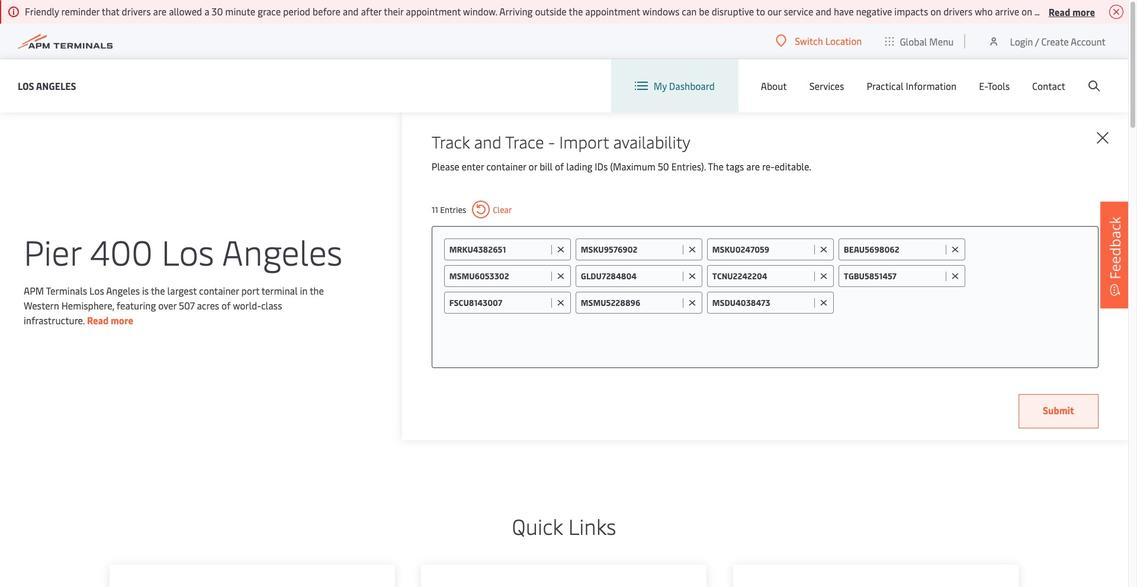 Task type: vqa. For each thing, say whether or not it's contained in the screenshot.
more
yes



Task type: describe. For each thing, give the bounding box(es) containing it.
or
[[529, 160, 537, 173]]

service
[[784, 5, 814, 18]]

practical information button
[[867, 59, 957, 113]]

in
[[300, 284, 308, 297]]

more for read more button on the top right of the page
[[1073, 5, 1095, 18]]

bill
[[540, 160, 553, 173]]

grace
[[258, 5, 281, 18]]

login / create account
[[1010, 35, 1106, 48]]

1 arrive from the left
[[995, 5, 1019, 18]]

enter
[[462, 160, 484, 173]]

please enter container or bill of lading ids (maximum 50 entries). the tags are re-editable.
[[432, 160, 811, 173]]

please
[[432, 160, 459, 173]]

their
[[384, 5, 404, 18]]

links
[[568, 512, 616, 541]]

clear button
[[472, 201, 512, 219]]

friendly
[[25, 5, 59, 18]]

to
[[756, 5, 765, 18]]

los angeles
[[18, 79, 76, 92]]

who
[[975, 5, 993, 18]]

re-
[[762, 160, 775, 173]]

class
[[261, 299, 282, 312]]

los for 400
[[162, 228, 214, 275]]

location
[[826, 34, 862, 47]]

11
[[432, 204, 438, 215]]

global
[[900, 35, 927, 48]]

2 that from the left
[[1090, 5, 1108, 18]]

import
[[559, 130, 609, 153]]

my dashboard button
[[635, 59, 715, 113]]

after
[[361, 5, 382, 18]]

time.
[[1035, 5, 1056, 18]]

hemisphere,
[[61, 299, 114, 312]]

pier
[[24, 228, 81, 275]]

acres
[[197, 299, 219, 312]]

30
[[212, 5, 223, 18]]

507
[[179, 299, 195, 312]]

friendly reminder that drivers are allowed a 30 minute grace period before and after their appointment window. arriving outside the appointment windows can be disruptive to our service and have negative impacts on drivers who arrive on time. drivers that arrive o
[[25, 5, 1137, 18]]

availability
[[613, 130, 691, 153]]

2 drivers from the left
[[944, 5, 973, 18]]

port
[[241, 284, 259, 297]]

be
[[699, 5, 710, 18]]

can
[[682, 5, 697, 18]]

menu
[[930, 35, 954, 48]]

2 appointment from the left
[[585, 5, 640, 18]]

windows
[[642, 5, 680, 18]]

0 vertical spatial los
[[18, 79, 34, 92]]

close alert image
[[1109, 5, 1124, 19]]

contact button
[[1032, 59, 1066, 113]]

1 drivers from the left
[[122, 5, 151, 18]]

negative
[[856, 5, 892, 18]]

trace
[[505, 130, 544, 153]]

contact
[[1032, 79, 1066, 92]]

quick links
[[512, 512, 616, 541]]

1 horizontal spatial are
[[747, 160, 760, 173]]

apm terminals los angeles is the largest container port terminal in the western hemisphere, featuring over 507 acres of world-class infrastructure.
[[24, 284, 324, 327]]

0 horizontal spatial angeles
[[36, 79, 76, 92]]

0 vertical spatial container
[[486, 160, 526, 173]]

impacts
[[895, 5, 928, 18]]

of inside apm terminals los angeles is the largest container port terminal in the western hemisphere, featuring over 507 acres of world-class infrastructure.
[[222, 299, 231, 312]]

my
[[654, 79, 667, 92]]

practical information
[[867, 79, 957, 92]]

e-tools button
[[979, 59, 1010, 113]]

over
[[158, 299, 177, 312]]

feedback
[[1105, 217, 1125, 280]]

switch location button
[[776, 34, 862, 47]]

window.
[[463, 5, 497, 18]]

arriving
[[499, 5, 533, 18]]

global menu
[[900, 35, 954, 48]]

entries
[[440, 204, 466, 215]]

/
[[1035, 35, 1039, 48]]

los for terminals
[[89, 284, 104, 297]]

ids
[[595, 160, 608, 173]]

angeles for apm terminals los angeles is the largest container port terminal in the western hemisphere, featuring over 507 acres of world-class infrastructure.
[[106, 284, 140, 297]]

read for read more button on the top right of the page
[[1049, 5, 1071, 18]]

disruptive
[[712, 5, 754, 18]]

period
[[283, 5, 310, 18]]

have
[[834, 5, 854, 18]]

entries).
[[672, 160, 706, 173]]



Task type: locate. For each thing, give the bounding box(es) containing it.
arrive left o in the right of the page
[[1110, 5, 1134, 18]]

information
[[906, 79, 957, 92]]

1 vertical spatial read
[[87, 314, 109, 327]]

0 horizontal spatial that
[[102, 5, 119, 18]]

0 horizontal spatial drivers
[[122, 5, 151, 18]]

2 arrive from the left
[[1110, 5, 1134, 18]]

1 vertical spatial angeles
[[222, 228, 343, 275]]

0 horizontal spatial more
[[111, 314, 133, 327]]

read
[[1049, 5, 1071, 18], [87, 314, 109, 327]]

0 vertical spatial are
[[153, 5, 167, 18]]

1 horizontal spatial drivers
[[944, 5, 973, 18]]

read more link
[[87, 314, 133, 327]]

e-
[[979, 79, 988, 92]]

Entered ID text field
[[449, 244, 548, 255], [449, 271, 548, 282], [581, 271, 680, 282], [712, 271, 811, 282], [712, 297, 811, 309]]

are
[[153, 5, 167, 18], [747, 160, 760, 173]]

1 horizontal spatial container
[[486, 160, 526, 173]]

before
[[313, 5, 341, 18]]

the right is
[[151, 284, 165, 297]]

western
[[24, 299, 59, 312]]

0 horizontal spatial los
[[18, 79, 34, 92]]

switch location
[[795, 34, 862, 47]]

infrastructure.
[[24, 314, 85, 327]]

the
[[708, 160, 724, 173]]

1 horizontal spatial of
[[555, 160, 564, 173]]

drivers left the who
[[944, 5, 973, 18]]

0 horizontal spatial read
[[87, 314, 109, 327]]

arrive
[[995, 5, 1019, 18], [1110, 5, 1134, 18]]

reminder
[[61, 5, 100, 18]]

featuring
[[117, 299, 156, 312]]

1 horizontal spatial read
[[1049, 5, 1071, 18]]

drivers
[[122, 5, 151, 18], [944, 5, 973, 18]]

on
[[931, 5, 941, 18], [1022, 5, 1032, 18]]

more inside button
[[1073, 5, 1095, 18]]

more
[[1073, 5, 1095, 18], [111, 314, 133, 327]]

more for read more link
[[111, 314, 133, 327]]

the right in
[[310, 284, 324, 297]]

o
[[1137, 5, 1137, 18]]

0 vertical spatial more
[[1073, 5, 1095, 18]]

switch
[[795, 34, 823, 47]]

global menu button
[[874, 23, 966, 59]]

50
[[658, 160, 669, 173]]

arrive right the who
[[995, 5, 1019, 18]]

are left re-
[[747, 160, 760, 173]]

read more for read more button on the top right of the page
[[1049, 5, 1095, 18]]

400
[[90, 228, 153, 275]]

1 appointment from the left
[[406, 5, 461, 18]]

appointment left the windows
[[585, 5, 640, 18]]

2 vertical spatial los
[[89, 284, 104, 297]]

1 horizontal spatial angeles
[[106, 284, 140, 297]]

2 horizontal spatial and
[[816, 5, 832, 18]]

submit button
[[1019, 394, 1099, 429]]

more up account
[[1073, 5, 1095, 18]]

0 vertical spatial read more
[[1049, 5, 1095, 18]]

container left or
[[486, 160, 526, 173]]

our
[[768, 5, 782, 18]]

1 that from the left
[[102, 5, 119, 18]]

2 on from the left
[[1022, 5, 1032, 18]]

0 vertical spatial read
[[1049, 5, 1071, 18]]

0 horizontal spatial arrive
[[995, 5, 1019, 18]]

the right the outside
[[569, 5, 583, 18]]

track
[[432, 130, 470, 153]]

los inside apm terminals los angeles is the largest container port terminal in the western hemisphere, featuring over 507 acres of world-class infrastructure.
[[89, 284, 104, 297]]

0 horizontal spatial container
[[199, 284, 239, 297]]

container up acres
[[199, 284, 239, 297]]

that left close alert icon
[[1090, 5, 1108, 18]]

tags
[[726, 160, 744, 173]]

lading
[[566, 160, 593, 173]]

1 horizontal spatial the
[[310, 284, 324, 297]]

editable.
[[775, 160, 811, 173]]

on left time. on the right top of the page
[[1022, 5, 1032, 18]]

terminals
[[46, 284, 87, 297]]

pier 400 los angeles
[[24, 228, 343, 275]]

about button
[[761, 59, 787, 113]]

of right acres
[[222, 299, 231, 312]]

1 horizontal spatial that
[[1090, 5, 1108, 18]]

more down featuring
[[111, 314, 133, 327]]

read for read more link
[[87, 314, 109, 327]]

2 vertical spatial angeles
[[106, 284, 140, 297]]

0 horizontal spatial read more
[[87, 314, 133, 327]]

Entered ID text field
[[581, 244, 680, 255], [712, 244, 811, 255], [844, 244, 943, 255], [844, 271, 943, 282], [449, 297, 548, 309], [581, 297, 680, 309]]

largest
[[167, 284, 197, 297]]

clear
[[493, 204, 512, 215]]

1 on from the left
[[931, 5, 941, 18]]

0 horizontal spatial are
[[153, 5, 167, 18]]

1 horizontal spatial arrive
[[1110, 5, 1134, 18]]

read more for read more link
[[87, 314, 133, 327]]

read more button
[[1049, 4, 1095, 19]]

quick
[[512, 512, 563, 541]]

2 horizontal spatial los
[[162, 228, 214, 275]]

terminal
[[262, 284, 298, 297]]

that
[[102, 5, 119, 18], [1090, 5, 1108, 18]]

1 vertical spatial read more
[[87, 314, 133, 327]]

Type or paste your IDs here text field
[[839, 292, 1086, 313]]

of
[[555, 160, 564, 173], [222, 299, 231, 312]]

read down hemisphere,
[[87, 314, 109, 327]]

los angeles link
[[18, 78, 76, 93]]

outside
[[535, 5, 567, 18]]

-
[[548, 130, 555, 153]]

los
[[18, 79, 34, 92], [162, 228, 214, 275], [89, 284, 104, 297]]

minute
[[225, 5, 255, 18]]

a
[[204, 5, 209, 18]]

1 horizontal spatial read more
[[1049, 5, 1095, 18]]

submit
[[1043, 404, 1074, 417]]

11 entries
[[432, 204, 466, 215]]

1 vertical spatial los
[[162, 228, 214, 275]]

container inside apm terminals los angeles is the largest container port terminal in the western hemisphere, featuring over 507 acres of world-class infrastructure.
[[199, 284, 239, 297]]

services
[[810, 79, 844, 92]]

are left 'allowed'
[[153, 5, 167, 18]]

account
[[1071, 35, 1106, 48]]

angeles for pier 400 los angeles
[[222, 228, 343, 275]]

0 vertical spatial of
[[555, 160, 564, 173]]

apm
[[24, 284, 44, 297]]

0 vertical spatial angeles
[[36, 79, 76, 92]]

read more up 'login / create account'
[[1049, 5, 1095, 18]]

create
[[1041, 35, 1069, 48]]

1 horizontal spatial appointment
[[585, 5, 640, 18]]

0 horizontal spatial appointment
[[406, 5, 461, 18]]

appointment right their
[[406, 5, 461, 18]]

and left have
[[816, 5, 832, 18]]

1 vertical spatial of
[[222, 299, 231, 312]]

of right the bill
[[555, 160, 564, 173]]

that right reminder
[[102, 5, 119, 18]]

and
[[343, 5, 359, 18], [816, 5, 832, 18], [474, 130, 502, 153]]

and left after
[[343, 5, 359, 18]]

0 horizontal spatial on
[[931, 5, 941, 18]]

read inside button
[[1049, 5, 1071, 18]]

angeles
[[36, 79, 76, 92], [222, 228, 343, 275], [106, 284, 140, 297]]

angeles inside apm terminals los angeles is the largest container port terminal in the western hemisphere, featuring over 507 acres of world-class infrastructure.
[[106, 284, 140, 297]]

practical
[[867, 79, 904, 92]]

(maximum
[[610, 160, 656, 173]]

read more down hemisphere,
[[87, 314, 133, 327]]

0 horizontal spatial and
[[343, 5, 359, 18]]

1 horizontal spatial more
[[1073, 5, 1095, 18]]

read up 'login / create account'
[[1049, 5, 1071, 18]]

feedback button
[[1101, 202, 1130, 309]]

on right the impacts
[[931, 5, 941, 18]]

and up the enter on the top of page
[[474, 130, 502, 153]]

world-
[[233, 299, 261, 312]]

1 vertical spatial are
[[747, 160, 760, 173]]

1 vertical spatial more
[[111, 314, 133, 327]]

0 horizontal spatial the
[[151, 284, 165, 297]]

is
[[142, 284, 149, 297]]

services button
[[810, 59, 844, 113]]

1 horizontal spatial los
[[89, 284, 104, 297]]

my dashboard
[[654, 79, 715, 92]]

drivers left 'allowed'
[[122, 5, 151, 18]]

2 horizontal spatial the
[[569, 5, 583, 18]]

login
[[1010, 35, 1033, 48]]

dashboard
[[669, 79, 715, 92]]

container
[[486, 160, 526, 173], [199, 284, 239, 297]]

1 vertical spatial container
[[199, 284, 239, 297]]

1 horizontal spatial on
[[1022, 5, 1032, 18]]

e-tools
[[979, 79, 1010, 92]]

2 horizontal spatial angeles
[[222, 228, 343, 275]]

allowed
[[169, 5, 202, 18]]

la secondary image
[[80, 301, 287, 479]]

1 horizontal spatial and
[[474, 130, 502, 153]]

the
[[569, 5, 583, 18], [151, 284, 165, 297], [310, 284, 324, 297]]

track and trace - import availability
[[432, 130, 691, 153]]

0 horizontal spatial of
[[222, 299, 231, 312]]

login / create account link
[[988, 24, 1106, 59]]



